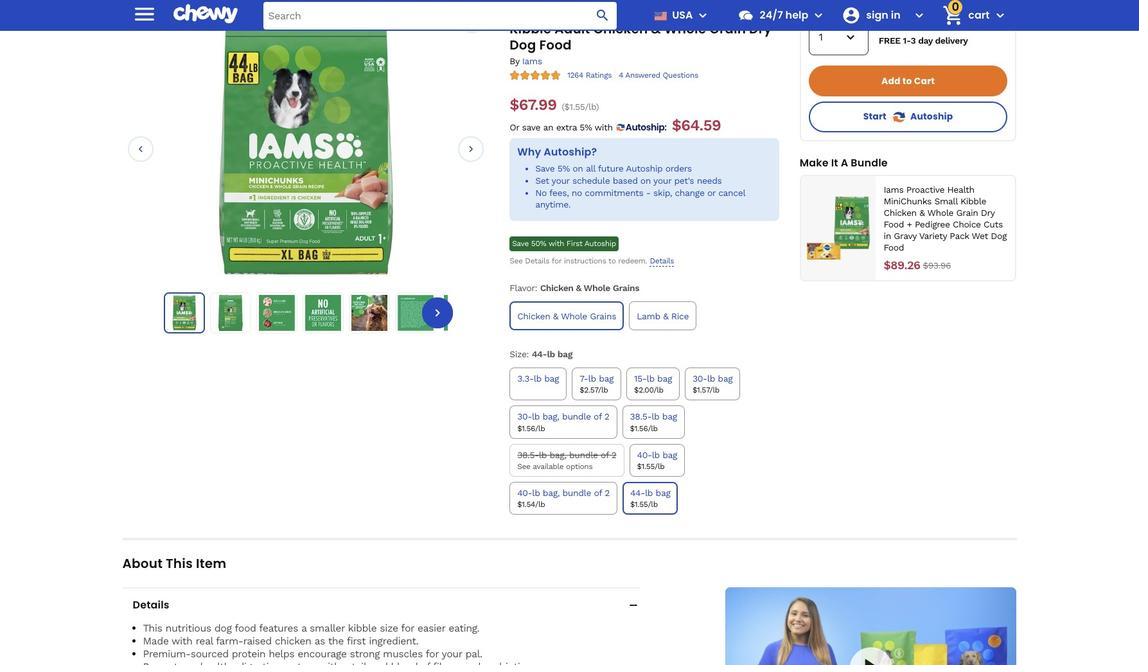 Task type: vqa. For each thing, say whether or not it's contained in the screenshot.


Task type: describe. For each thing, give the bounding box(es) containing it.
questions
[[663, 71, 699, 80]]

usa button
[[649, 0, 711, 31]]

1 vertical spatial food
[[884, 219, 904, 230]]

1264 ratings
[[568, 71, 612, 80]]

bag, for 40-
[[543, 488, 560, 498]]

autoship?
[[544, 145, 597, 159]]

wet
[[972, 231, 989, 241]]

1 horizontal spatial 5%
[[580, 122, 592, 132]]

why autoship? save 5% on all future autoship orders set your schedule based on your pet's needs no fees, no commitments - skip, change or cancel anytime.
[[518, 145, 746, 209]]

1-
[[903, 36, 911, 46]]

of for 38.5-lb bag, bundle of 2
[[601, 450, 609, 460]]

0 horizontal spatial 44-
[[532, 349, 547, 360]]

it
[[832, 156, 839, 170]]

sign
[[867, 8, 889, 22]]

size
[[510, 349, 527, 360]]

iams proactive health minichunks small kibble adult chicken & whole grain dry dog food, 44-lb bag slide 6 of 10 image
[[398, 295, 434, 331]]

5% inside the why autoship? save 5% on all future autoship orders set your schedule based on your pet's needs no fees, no commitments - skip, change or cancel anytime.
[[558, 163, 570, 173]]

a
[[301, 622, 307, 634]]

autoship down cart
[[911, 110, 953, 123]]

by
[[510, 56, 520, 66]]

adult
[[555, 20, 590, 38]]

lb for 38.5-lb bag, bundle of 2 see available options
[[539, 450, 547, 460]]

as
[[315, 635, 325, 647]]

autoship inside the why autoship? save 5% on all future autoship orders set your schedule based on your pet's needs no fees, no commitments - skip, change or cancel anytime.
[[626, 163, 663, 173]]

menu image inside usa popup button
[[696, 8, 711, 23]]

30- for 30-lb bag
[[693, 374, 708, 384]]

bag for 40-lb bag $1.55/lb
[[663, 450, 678, 460]]

kibble
[[348, 622, 377, 634]]

bag for 3.3-lb bag
[[545, 374, 559, 384]]

save 50% with first autoship
[[512, 239, 616, 248]]

the
[[328, 635, 344, 647]]

$89.26
[[884, 259, 921, 272]]

health for &
[[612, 4, 656, 22]]

sign in link
[[837, 0, 910, 31]]

40- for 40-lb bag
[[637, 450, 652, 460]]

see details for instructions to redeem. details
[[510, 257, 674, 266]]

$1.55/lb for 40-
[[637, 462, 665, 471]]

no
[[536, 188, 547, 198]]

bag for 15-lb bag $2.00/lb
[[658, 374, 672, 384]]

40- for 40-lb bag, bundle of 2
[[518, 488, 532, 498]]

autoship up see details for instructions to redeem. details
[[585, 239, 616, 248]]

proactive for adult
[[546, 4, 609, 22]]

0 vertical spatial with
[[595, 122, 613, 132]]

pack
[[950, 231, 970, 241]]

kibble for pedigree
[[961, 196, 987, 206]]

30-lb bag, bundle of 2 $1.56/lb
[[518, 412, 610, 433]]

start
[[864, 110, 889, 123]]

set
[[536, 175, 549, 186]]

chicken inside button
[[518, 311, 551, 321]]

no
[[572, 188, 582, 198]]

stock
[[888, 23, 909, 32]]

protein
[[232, 648, 266, 660]]

make it a bundle
[[800, 156, 888, 170]]

skip,
[[654, 188, 672, 198]]

iams proactive health minichunks small kibble adult chicken & whole grain dry dog food, 44-lb bag slide 5 of 10 image
[[351, 295, 387, 331]]

food
[[235, 622, 256, 634]]

lb for 7-lb bag $2.57/lb
[[589, 374, 596, 384]]

ratings
[[586, 71, 612, 80]]

dry inside iams proactive health minichunks small kibble chicken & whole grain dry food + pedigree choice cuts in gravy variety pack wet dog food $89.26 $93.96
[[981, 208, 995, 218]]

Search text field
[[263, 2, 617, 29]]

4
[[619, 71, 624, 80]]

& inside iams proactive health minichunks small kibble adult chicken & whole grain dry dog food
[[651, 20, 661, 38]]

why
[[518, 145, 541, 159]]

iams proactive health minichunks small kibble chicken & whole grain dry food + pedigree choice cuts in gravy variety pack wet dog food $89.26 $93.96
[[884, 184, 1007, 272]]

3.3-
[[518, 374, 534, 384]]

1 horizontal spatial for
[[426, 648, 439, 660]]

chicken inside iams proactive health minichunks small kibble adult chicken & whole grain dry dog food
[[594, 20, 648, 38]]

44-lb bag $1.55/lb
[[631, 488, 671, 509]]

3
[[911, 36, 916, 46]]

with inside this nutritious dog food features a smaller kibble size for easier eating. made with real farm-raised chicken as the first ingredient. premium-sourced protein helps encourage strong muscles for your pal.
[[172, 635, 192, 647]]

7-
[[580, 374, 589, 384]]

& inside button
[[663, 311, 669, 321]]

small for dry
[[935, 196, 958, 206]]

to inside "button"
[[903, 75, 913, 87]]

pet's
[[675, 175, 694, 186]]

iams proactive health minichunks small kibble adult chicken & whole grain dry dog food, 44-lb bag slide 1 of 10 image inside carousel-slider region
[[218, 19, 394, 276]]

options
[[566, 462, 593, 471]]

(
[[562, 102, 565, 112]]

needs
[[697, 175, 722, 186]]

24/7 help
[[760, 8, 809, 22]]

first
[[347, 635, 366, 647]]

in stock free 1-3 day delivery
[[879, 23, 968, 46]]

cart
[[969, 8, 990, 22]]

$1.55
[[565, 102, 585, 112]]

a
[[841, 156, 849, 170]]

choice
[[953, 219, 981, 230]]

nutritious
[[166, 622, 211, 634]]

38.5-lb bag $1.56/lb
[[630, 412, 677, 433]]

kibble for food
[[510, 20, 552, 38]]

$93.96 text field
[[923, 259, 951, 273]]

whole inside iams proactive health minichunks small kibble chicken & whole grain dry food + pedigree choice cuts in gravy variety pack wet dog food $89.26 $93.96
[[928, 208, 954, 218]]

proactive for chicken
[[907, 184, 945, 195]]

1 vertical spatial iams
[[522, 56, 542, 66]]

lb for 15-lb bag $2.00/lb
[[647, 374, 655, 384]]

day
[[919, 36, 933, 46]]

4 answered questions
[[619, 71, 699, 80]]

schedule
[[573, 175, 610, 186]]

$89.26 text field
[[884, 259, 921, 273]]

$93.96
[[923, 260, 951, 271]]

dry inside iams proactive health minichunks small kibble adult chicken & whole grain dry dog food
[[750, 20, 772, 38]]

cart link
[[938, 0, 990, 31]]

iams for iams proactive health minichunks small kibble chicken & whole grain dry food + pedigree choice cuts in gravy variety pack wet dog food $89.26 $93.96
[[884, 184, 904, 195]]

in
[[884, 231, 892, 241]]

15-lb bag $2.00/lb
[[634, 374, 672, 395]]

38.5-lb bag, bundle of 2 see available options
[[518, 450, 617, 471]]

smaller
[[310, 622, 345, 634]]

44- inside 44-lb bag $1.55/lb
[[631, 488, 645, 498]]

chicken & whole grains
[[518, 311, 617, 321]]

& inside iams proactive health minichunks small kibble chicken & whole grain dry food + pedigree choice cuts in gravy variety pack wet dog food $89.26 $93.96
[[920, 208, 925, 218]]

in inside in stock free 1-3 day delivery
[[879, 23, 886, 32]]

dog
[[215, 622, 232, 634]]

change
[[675, 188, 705, 198]]

0 horizontal spatial details
[[133, 598, 169, 612]]

38.5- for 38.5-lb bag
[[630, 412, 652, 422]]

grain inside iams proactive health minichunks small kibble adult chicken & whole grain dry dog food
[[710, 20, 746, 38]]

features
[[259, 622, 298, 634]]

$1.56/lb inside '38.5-lb bag $1.56/lb'
[[630, 424, 658, 433]]

lb for 40-lb bag, bundle of 2 $1.54/lb
[[532, 488, 540, 498]]

lb for 30-lb bag, bundle of 2 $1.56/lb
[[532, 412, 540, 422]]

free
[[879, 36, 901, 46]]

1 horizontal spatial in
[[891, 8, 901, 22]]

$67.99 ( $1.55 / lb )
[[510, 96, 599, 114]]

2 for 38.5-lb bag, bundle of 2
[[612, 450, 617, 460]]

38.5- for 38.5-lb bag, bundle of 2
[[518, 450, 539, 460]]

1 horizontal spatial your
[[552, 175, 570, 186]]

by iams
[[510, 56, 542, 66]]

extra
[[556, 122, 577, 132]]

strong
[[350, 648, 380, 660]]

2 for 30-lb bag, bundle of 2
[[605, 412, 610, 422]]

lb up 3.3-lb bag
[[547, 349, 555, 360]]

ingredient.
[[369, 635, 419, 647]]

food inside iams proactive health minichunks small kibble adult chicken & whole grain dry dog food
[[540, 36, 572, 54]]

chicken
[[275, 635, 311, 647]]

iams proactive health minichunks small kibble chicken & whole grain dry food + pedigree choice cuts in gravy variety pack wet dog food link
[[884, 184, 1008, 253]]

group for flavor : chicken & whole grains
[[507, 299, 782, 333]]

whole inside iams proactive health minichunks small kibble adult chicken & whole grain dry dog food
[[665, 20, 707, 38]]

1 horizontal spatial on
[[641, 175, 651, 186]]

real
[[196, 635, 213, 647]]



Task type: locate. For each thing, give the bounding box(es) containing it.
grain left 24/7
[[710, 20, 746, 38]]

iams proactive health minichunks small kibble adult chicken & whole grain dry dog food, 44-lb bag slide 3 of 10 image
[[259, 295, 295, 331]]

list
[[164, 292, 482, 334]]

this up made
[[143, 622, 162, 634]]

1 horizontal spatial proactive
[[907, 184, 945, 195]]

dry left help
[[750, 20, 772, 38]]

bundle down $2.57/lb
[[562, 412, 591, 422]]

dog inside iams proactive health minichunks small kibble chicken & whole grain dry food + pedigree choice cuts in gravy variety pack wet dog food $89.26 $93.96
[[991, 231, 1007, 241]]

gravy
[[894, 231, 917, 241]]

delivery
[[936, 36, 968, 46]]

of down 30-lb bag, bundle of 2 $1.56/lb on the bottom of page
[[601, 450, 609, 460]]

details up made
[[133, 598, 169, 612]]

group containing chicken & whole grains
[[507, 299, 782, 333]]

30- inside 30-lb bag, bundle of 2 $1.56/lb
[[518, 412, 532, 422]]

1 vertical spatial grain
[[957, 208, 979, 218]]

40-lb bag $1.55/lb
[[637, 450, 678, 471]]

0 horizontal spatial menu image
[[131, 1, 157, 27]]

: for autoship
[[665, 121, 667, 134]]

bundle
[[851, 156, 888, 170]]

1 vertical spatial bundle
[[569, 450, 598, 460]]

2 group from the top
[[507, 365, 782, 517]]

0 vertical spatial save
[[536, 163, 555, 173]]

iams proactive health minichunks small kibble adult chicken & whole grain dry dog food, 44-lb bag slide 2 of 10 image
[[212, 295, 248, 331]]

lb up $1.54/lb
[[532, 488, 540, 498]]

1 vertical spatial bag,
[[550, 450, 567, 460]]

24/7 help link
[[733, 0, 809, 31]]

1 vertical spatial $1.55/lb
[[631, 500, 658, 509]]

chicken down flavor
[[518, 311, 551, 321]]

lb up $1.57/lb
[[708, 374, 715, 384]]

0 horizontal spatial minichunks
[[659, 4, 738, 22]]

bag inside 44-lb bag $1.55/lb
[[656, 488, 671, 498]]

lb inside button
[[534, 374, 542, 384]]

on up -
[[641, 175, 651, 186]]

chewy support image
[[738, 7, 755, 24]]

fees,
[[550, 188, 569, 198]]

dog up by iams
[[510, 36, 536, 54]]

0 horizontal spatial 30-
[[518, 412, 532, 422]]

to left 'redeem.'
[[609, 257, 616, 266]]

bundle up options
[[569, 450, 598, 460]]

bag for 30-lb bag $1.57/lb
[[718, 374, 733, 384]]

to right add
[[903, 75, 913, 87]]

30- up $1.57/lb
[[693, 374, 708, 384]]

0 horizontal spatial health
[[612, 4, 656, 22]]

bag inside button
[[545, 374, 559, 384]]

or
[[708, 188, 716, 198]]

0 horizontal spatial 38.5-
[[518, 450, 539, 460]]

lb down '38.5-lb bag $1.56/lb'
[[652, 450, 660, 460]]

bag for 7-lb bag $2.57/lb
[[599, 374, 614, 384]]

your
[[552, 175, 570, 186], [654, 175, 672, 186], [442, 648, 462, 660]]

to
[[903, 75, 913, 87], [609, 257, 616, 266]]

1 vertical spatial on
[[641, 175, 651, 186]]

proactive up pedigree
[[907, 184, 945, 195]]

in
[[891, 8, 901, 22], [879, 23, 886, 32]]

for right size
[[401, 622, 414, 634]]

40- down '38.5-lb bag $1.56/lb'
[[637, 450, 652, 460]]

iams inside iams proactive health minichunks small kibble adult chicken & whole grain dry dog food
[[510, 4, 543, 22]]

of for 40-lb bag, bundle of 2
[[594, 488, 602, 498]]

chicken up chicken & whole grains in the top of the page
[[540, 283, 574, 293]]

details right 'redeem.'
[[650, 257, 674, 266]]

dry up cuts
[[981, 208, 995, 218]]

0 vertical spatial of
[[594, 412, 602, 422]]

bag up $2.57/lb
[[599, 374, 614, 384]]

future
[[598, 163, 624, 173]]

cuts
[[984, 219, 1003, 230]]

bag up 3.3-lb bag
[[558, 349, 573, 360]]

1264
[[568, 71, 584, 80]]

help
[[786, 8, 809, 22]]

small
[[741, 4, 779, 22], [935, 196, 958, 206]]

about this item
[[122, 554, 227, 572]]

bag down '38.5-lb bag $1.56/lb'
[[663, 450, 678, 460]]

small inside iams proactive health minichunks small kibble chicken & whole grain dry food + pedigree choice cuts in gravy variety pack wet dog food $89.26 $93.96
[[935, 196, 958, 206]]

2 vertical spatial bundle
[[563, 488, 591, 498]]

0 vertical spatial small
[[741, 4, 779, 22]]

see inside 38.5-lb bag, bundle of 2 see available options
[[518, 462, 531, 471]]

bag, for 38.5-
[[550, 450, 567, 460]]

kibble inside iams proactive health minichunks small kibble adult chicken & whole grain dry dog food
[[510, 20, 552, 38]]

iams link
[[522, 56, 542, 66]]

kibble up 'choice'
[[961, 196, 987, 206]]

0 horizontal spatial to
[[609, 257, 616, 266]]

0 vertical spatial this
[[166, 554, 193, 572]]

1 horizontal spatial details
[[525, 257, 550, 266]]

0 vertical spatial grains
[[613, 283, 640, 293]]

$1.55/lb inside 44-lb bag $1.55/lb
[[631, 500, 658, 509]]

0 horizontal spatial save
[[512, 239, 529, 248]]

save up set
[[536, 163, 555, 173]]

cart menu image
[[993, 8, 1008, 23]]

iams proactive health minichunks small kibble adult chicken & whole grain dry dog food, 44-lb bag slide 1 of 10 image
[[218, 19, 394, 276], [167, 296, 202, 330]]

1 horizontal spatial menu image
[[696, 8, 711, 23]]

save inside the why autoship? save 5% on all future autoship orders set your schedule based on your pet's needs no fees, no commitments - skip, change or cancel anytime.
[[536, 163, 555, 173]]

bag inside 40-lb bag $1.55/lb
[[663, 450, 678, 460]]

bag up the '$2.00/lb'
[[658, 374, 672, 384]]

iams proactive health minichunks small kibble adult chicken & whole grain dry dog food, 44-lb bag slide 4 of 10 image
[[305, 295, 341, 331]]

dog down cuts
[[991, 231, 1007, 241]]

available
[[533, 462, 564, 471]]

see left 'available'
[[518, 462, 531, 471]]

$1.55/lb down 40-lb bag $1.55/lb
[[631, 500, 658, 509]]

for down easier
[[426, 648, 439, 660]]

2 $1.56/lb from the left
[[630, 424, 658, 433]]

0 vertical spatial 30-
[[693, 374, 708, 384]]

kibble up iams link
[[510, 20, 552, 38]]

0 horizontal spatial on
[[573, 163, 583, 173]]

+
[[907, 219, 912, 230]]

$1.55/lb
[[637, 462, 665, 471], [631, 500, 658, 509]]

grains down 'redeem.'
[[613, 283, 640, 293]]

0 horizontal spatial $1.56/lb
[[518, 424, 545, 433]]

of down $2.57/lb
[[594, 412, 602, 422]]

lb inside 40-lb bag $1.55/lb
[[652, 450, 660, 460]]

minichunks inside iams proactive health minichunks small kibble adult chicken & whole grain dry dog food
[[659, 4, 738, 22]]

of inside the 40-lb bag, bundle of 2 $1.54/lb
[[594, 488, 602, 498]]

dog
[[510, 36, 536, 54], [991, 231, 1007, 241]]

$1.55/lb for 44-
[[631, 500, 658, 509]]

38.5- inside '38.5-lb bag $1.56/lb'
[[630, 412, 652, 422]]

0 vertical spatial to
[[903, 75, 913, 87]]

food up iams link
[[540, 36, 572, 54]]

whole up pedigree
[[928, 208, 954, 218]]

lb for 44-lb bag $1.55/lb
[[645, 488, 653, 498]]

& left rice
[[663, 311, 669, 321]]

kibble inside iams proactive health minichunks small kibble chicken & whole grain dry food + pedigree choice cuts in gravy variety pack wet dog food $89.26 $93.96
[[961, 196, 987, 206]]

food up the in on the right top of page
[[884, 219, 904, 230]]

0 vertical spatial 5%
[[580, 122, 592, 132]]

0 vertical spatial $1.55/lb
[[637, 462, 665, 471]]

whole down see details for instructions to redeem. details
[[584, 283, 611, 293]]

40- inside 40-lb bag $1.55/lb
[[637, 450, 652, 460]]

$1.56/lb inside 30-lb bag, bundle of 2 $1.56/lb
[[518, 424, 545, 433]]

$1.55/lb up 44-lb bag $1.55/lb
[[637, 462, 665, 471]]

of inside 38.5-lb bag, bundle of 2 see available options
[[601, 450, 609, 460]]

your up fees,
[[552, 175, 570, 186]]

7-lb bag $2.57/lb
[[580, 374, 614, 395]]

2 horizontal spatial your
[[654, 175, 672, 186]]

2 for 40-lb bag, bundle of 2
[[605, 488, 610, 498]]

bag inside 7-lb bag $2.57/lb
[[599, 374, 614, 384]]

bundle inside the 40-lb bag, bundle of 2 $1.54/lb
[[563, 488, 591, 498]]

whole inside button
[[561, 311, 587, 321]]

details button
[[650, 257, 674, 267]]

bag for 44-lb bag $1.55/lb
[[656, 488, 671, 498]]

bag, down 3.3-lb bag button
[[543, 412, 560, 422]]

40- inside the 40-lb bag, bundle of 2 $1.54/lb
[[518, 488, 532, 498]]

details down '50%'
[[525, 257, 550, 266]]

0 vertical spatial 38.5-
[[630, 412, 652, 422]]

grains
[[613, 283, 640, 293], [590, 311, 617, 321]]

lb inside '38.5-lb bag $1.56/lb'
[[652, 412, 660, 422]]

0 vertical spatial :
[[665, 121, 667, 134]]

with down nutritious
[[172, 635, 192, 647]]

3.3-lb bag
[[518, 374, 559, 384]]

this left item
[[166, 554, 193, 572]]

made
[[143, 635, 169, 647]]

1 vertical spatial grains
[[590, 311, 617, 321]]

$64.59 text field
[[672, 116, 721, 134]]

1 vertical spatial minichunks
[[884, 196, 932, 206]]

of for 30-lb bag, bundle of 2
[[594, 412, 602, 422]]

30-lb bag $1.57/lb
[[693, 374, 733, 395]]

1 vertical spatial for
[[401, 622, 414, 634]]

chewy home image
[[173, 0, 238, 28]]

lb up $2.57/lb
[[589, 374, 596, 384]]

30- down 3.3-lb bag button
[[518, 412, 532, 422]]

dog inside iams proactive health minichunks small kibble adult chicken & whole grain dry dog food
[[510, 36, 536, 54]]

0 horizontal spatial kibble
[[510, 20, 552, 38]]

on left all
[[573, 163, 583, 173]]

0 vertical spatial on
[[573, 163, 583, 173]]

2 inside the 40-lb bag, bundle of 2 $1.54/lb
[[605, 488, 610, 498]]

on
[[573, 163, 583, 173], [641, 175, 651, 186]]

minichunks inside iams proactive health minichunks small kibble chicken & whole grain dry food + pedigree choice cuts in gravy variety pack wet dog food $89.26 $93.96
[[884, 196, 932, 206]]

of inside 30-lb bag, bundle of 2 $1.56/lb
[[594, 412, 602, 422]]

bundle
[[562, 412, 591, 422], [569, 450, 598, 460], [563, 488, 591, 498]]

$1.55/lb inside 40-lb bag $1.55/lb
[[637, 462, 665, 471]]

lb for 40-lb bag $1.55/lb
[[652, 450, 660, 460]]

0 horizontal spatial small
[[741, 4, 779, 22]]

1 horizontal spatial 38.5-
[[630, 412, 652, 422]]

0 vertical spatial for
[[552, 257, 562, 266]]

lb up 'available'
[[539, 450, 547, 460]]

44- right size
[[532, 349, 547, 360]]

1 horizontal spatial grain
[[957, 208, 979, 218]]

0 horizontal spatial with
[[172, 635, 192, 647]]

group
[[507, 299, 782, 333], [507, 365, 782, 517]]

lb inside $67.99 ( $1.55 / lb )
[[589, 102, 596, 112]]

small inside iams proactive health minichunks small kibble adult chicken & whole grain dry dog food
[[741, 4, 779, 22]]

in down sign in
[[879, 23, 886, 32]]

iams down bundle
[[884, 184, 904, 195]]

iams proactive health minichunks small kibble chicken & whole grain dry food + pedigree choice cuts in gravy variety pack wet dog food image
[[806, 196, 871, 261]]

minichunks for &
[[659, 4, 738, 22]]

1 horizontal spatial health
[[948, 184, 975, 195]]

0 vertical spatial bundle
[[562, 412, 591, 422]]

iams proactive health minichunks small kibble adult chicken & whole grain dry dog food, 44-lb bag slide 7 of 10 image
[[444, 295, 480, 331]]

sourced
[[191, 648, 229, 660]]

usa
[[672, 8, 693, 22]]

based
[[613, 175, 638, 186]]

2 vertical spatial iams
[[884, 184, 904, 195]]

details
[[525, 257, 550, 266], [650, 257, 674, 266], [133, 598, 169, 612]]

items image
[[942, 4, 965, 27]]

1 horizontal spatial kibble
[[961, 196, 987, 206]]

group containing 3.3-lb bag
[[507, 365, 782, 517]]

30- inside 30-lb bag $1.57/lb
[[693, 374, 708, 384]]

bundle for 30-lb bag, bundle of 2
[[562, 412, 591, 422]]

1 group from the top
[[507, 299, 782, 333]]

1 vertical spatial group
[[507, 365, 782, 517]]

& down flavor : chicken & whole grains
[[553, 311, 559, 321]]

44- down 40-lb bag $1.55/lb
[[631, 488, 645, 498]]

1 vertical spatial kibble
[[961, 196, 987, 206]]

redeem.
[[619, 257, 648, 266]]

lb inside 30-lb bag, bundle of 2 $1.56/lb
[[532, 412, 540, 422]]

add
[[882, 75, 901, 87]]

whole down flavor : chicken & whole grains
[[561, 311, 587, 321]]

grain inside iams proactive health minichunks small kibble chicken & whole grain dry food + pedigree choice cuts in gravy variety pack wet dog food $89.26 $93.96
[[957, 208, 979, 218]]

30- for 30-lb bag, bundle of 2
[[518, 412, 532, 422]]

0 vertical spatial group
[[507, 299, 782, 333]]

details image
[[627, 599, 640, 612]]

health up 'choice'
[[948, 184, 975, 195]]

lb
[[589, 102, 596, 112], [547, 349, 555, 360], [534, 374, 542, 384], [589, 374, 596, 384], [647, 374, 655, 384], [708, 374, 715, 384], [532, 412, 540, 422], [652, 412, 660, 422], [539, 450, 547, 460], [652, 450, 660, 460], [532, 488, 540, 498], [645, 488, 653, 498]]

$67.99 text field
[[510, 96, 557, 114]]

2 vertical spatial 2
[[605, 488, 610, 498]]

bag down the '$2.00/lb'
[[663, 412, 677, 422]]

lb down 3.3-lb bag button
[[532, 412, 540, 422]]

44-
[[532, 349, 547, 360], [631, 488, 645, 498]]

lb for 30-lb bag $1.57/lb
[[708, 374, 715, 384]]

add to cart button
[[809, 66, 1008, 96]]

2 vertical spatial food
[[884, 242, 904, 253]]

5% right the extra
[[580, 122, 592, 132]]

small up pedigree
[[935, 196, 958, 206]]

2 vertical spatial :
[[527, 349, 529, 360]]

grains down flavor : chicken & whole grains
[[590, 311, 617, 321]]

eating.
[[449, 622, 480, 634]]

pedigree
[[915, 219, 950, 230]]

minichunks
[[659, 4, 738, 22], [884, 196, 932, 206]]

bag, inside 30-lb bag, bundle of 2 $1.56/lb
[[543, 412, 560, 422]]

make
[[800, 156, 829, 170]]

2 horizontal spatial for
[[552, 257, 562, 266]]

1 vertical spatial 44-
[[631, 488, 645, 498]]

proactive inside iams proactive health minichunks small kibble chicken & whole grain dry food + pedigree choice cuts in gravy variety pack wet dog food $89.26 $93.96
[[907, 184, 945, 195]]

2 vertical spatial for
[[426, 648, 439, 660]]

1 horizontal spatial 44-
[[631, 488, 645, 498]]

bag inside '38.5-lb bag $1.56/lb'
[[663, 412, 677, 422]]

premium-
[[143, 648, 191, 660]]

: for size
[[527, 349, 529, 360]]

0 vertical spatial iams
[[510, 4, 543, 22]]

your left pal.
[[442, 648, 462, 660]]

small for grain
[[741, 4, 779, 22]]

$1.56/lb up 40-lb bag $1.55/lb
[[630, 424, 658, 433]]

: left the $64.59 text box
[[665, 121, 667, 134]]

your inside this nutritious dog food features a smaller kibble size for easier eating. made with real farm-raised chicken as the first ingredient. premium-sourced protein helps encourage strong muscles for your pal.
[[442, 648, 462, 660]]

0 vertical spatial bag,
[[543, 412, 560, 422]]

lb inside 15-lb bag $2.00/lb
[[647, 374, 655, 384]]

bag, inside 38.5-lb bag, bundle of 2 see available options
[[550, 450, 567, 460]]

for down save 50% with first autoship
[[552, 257, 562, 266]]

0 horizontal spatial :
[[527, 349, 529, 360]]

1 horizontal spatial $1.56/lb
[[630, 424, 658, 433]]

lb for 3.3-lb bag
[[534, 374, 542, 384]]

lb up the '$2.00/lb'
[[647, 374, 655, 384]]

flavor : chicken & whole grains
[[510, 283, 640, 293]]

0 vertical spatial 40-
[[637, 450, 652, 460]]

1 horizontal spatial 40-
[[637, 450, 652, 460]]

see up flavor
[[510, 257, 523, 266]]

50%
[[531, 239, 547, 248]]

2 vertical spatial with
[[172, 635, 192, 647]]

food
[[540, 36, 572, 54], [884, 219, 904, 230], [884, 242, 904, 253]]

bag inside 30-lb bag $1.57/lb
[[718, 374, 733, 384]]

38.5- inside 38.5-lb bag, bundle of 2 see available options
[[518, 450, 539, 460]]

autoship up based
[[626, 163, 663, 173]]

account menu image
[[912, 8, 928, 23]]

bundle for 40-lb bag, bundle of 2
[[563, 488, 591, 498]]

0 vertical spatial 44-
[[532, 349, 547, 360]]

chicken inside iams proactive health minichunks small kibble chicken & whole grain dry food + pedigree choice cuts in gravy variety pack wet dog food $89.26 $93.96
[[884, 208, 917, 218]]

small left help
[[741, 4, 779, 22]]

1 horizontal spatial save
[[536, 163, 555, 173]]

1 vertical spatial 2
[[612, 450, 617, 460]]

2 inside 30-lb bag, bundle of 2 $1.56/lb
[[605, 412, 610, 422]]

& left usa
[[651, 20, 661, 38]]

this inside this nutritious dog food features a smaller kibble size for easier eating. made with real farm-raised chicken as the first ingredient. premium-sourced protein helps encourage strong muscles for your pal.
[[143, 622, 162, 634]]

lb inside 44-lb bag $1.55/lb
[[645, 488, 653, 498]]

autoship left the $64.59 text box
[[626, 121, 665, 134]]

carousel-slider region
[[128, 19, 484, 279]]

lb inside the 40-lb bag, bundle of 2 $1.54/lb
[[532, 488, 540, 498]]

grain up 'choice'
[[957, 208, 979, 218]]

)
[[596, 102, 599, 112]]

: for flavor
[[535, 283, 538, 293]]

0 horizontal spatial dry
[[750, 20, 772, 38]]

bundle for 38.5-lb bag, bundle of 2
[[569, 450, 598, 460]]

0 horizontal spatial proactive
[[546, 4, 609, 22]]

& inside button
[[553, 311, 559, 321]]

2 down $2.57/lb
[[605, 412, 610, 422]]

& up pedigree
[[920, 208, 925, 218]]

-
[[647, 188, 651, 198]]

1 vertical spatial save
[[512, 239, 529, 248]]

health inside iams proactive health minichunks small kibble adult chicken & whole grain dry dog food
[[612, 4, 656, 22]]

1264 ratings button
[[568, 70, 612, 80]]

minichunks left chewy support image
[[659, 4, 738, 22]]

for
[[552, 257, 562, 266], [401, 622, 414, 634], [426, 648, 439, 660]]

2 horizontal spatial details
[[650, 257, 674, 266]]

iams inside iams proactive health minichunks small kibble chicken & whole grain dry food + pedigree choice cuts in gravy variety pack wet dog food $89.26 $93.96
[[884, 184, 904, 195]]

your up skip,
[[654, 175, 672, 186]]

1 $1.56/lb from the left
[[518, 424, 545, 433]]

2 vertical spatial of
[[594, 488, 602, 498]]

$2.57/lb
[[580, 386, 608, 395]]

$1.56/lb up 'available'
[[518, 424, 545, 433]]

bundle inside 30-lb bag, bundle of 2 $1.56/lb
[[562, 412, 591, 422]]

iams proactive health minichunks small kibble adult chicken & whole grain dry dog food
[[510, 4, 779, 54]]

help menu image
[[811, 8, 827, 23]]

bag, up $1.54/lb
[[543, 488, 560, 498]]

1 horizontal spatial with
[[549, 239, 564, 248]]

an
[[544, 122, 554, 132]]

lb inside 7-lb bag $2.57/lb
[[589, 374, 596, 384]]

save left '50%'
[[512, 239, 529, 248]]

lb inside 30-lb bag $1.57/lb
[[708, 374, 715, 384]]

1 horizontal spatial dog
[[991, 231, 1007, 241]]

encourage
[[298, 648, 347, 660]]

variety
[[920, 231, 947, 241]]

group for size : 44-lb bag
[[507, 365, 782, 517]]

lb inside 38.5-lb bag, bundle of 2 see available options
[[539, 450, 547, 460]]

iams for iams proactive health minichunks small kibble adult chicken & whole grain dry dog food
[[510, 4, 543, 22]]

in up stock at the right top of the page
[[891, 8, 901, 22]]

& down instructions
[[576, 283, 582, 293]]

Product search field
[[263, 2, 617, 29]]

menu image left chewy home image
[[131, 1, 157, 27]]

submit search image
[[595, 8, 611, 23]]

/
[[585, 102, 589, 112]]

bag down 40-lb bag $1.55/lb
[[656, 488, 671, 498]]

0 horizontal spatial iams proactive health minichunks small kibble adult chicken & whole grain dry dog food, 44-lb bag slide 1 of 10 image
[[167, 296, 202, 330]]

: up chicken & whole grains in the top of the page
[[535, 283, 538, 293]]

40-
[[637, 450, 652, 460], [518, 488, 532, 498]]

helps
[[269, 648, 295, 660]]

1 vertical spatial with
[[549, 239, 564, 248]]

menu image right usa
[[696, 8, 711, 23]]

bag up $1.57/lb
[[718, 374, 733, 384]]

size : 44-lb bag
[[510, 349, 573, 360]]

bundle inside 38.5-lb bag, bundle of 2 see available options
[[569, 450, 598, 460]]

grains inside button
[[590, 311, 617, 321]]

0 vertical spatial kibble
[[510, 20, 552, 38]]

bag for 38.5-lb bag $1.56/lb
[[663, 412, 677, 422]]

0 vertical spatial see
[[510, 257, 523, 266]]

iams up by iams
[[510, 4, 543, 22]]

bag,
[[543, 412, 560, 422], [550, 450, 567, 460], [543, 488, 560, 498]]

bag inside 15-lb bag $2.00/lb
[[658, 374, 672, 384]]

1 horizontal spatial to
[[903, 75, 913, 87]]

minichunks for whole
[[884, 196, 932, 206]]

health inside iams proactive health minichunks small kibble chicken & whole grain dry food + pedigree choice cuts in gravy variety pack wet dog food $89.26 $93.96
[[948, 184, 975, 195]]

1 vertical spatial 30-
[[518, 412, 532, 422]]

health for whole
[[948, 184, 975, 195]]

5% down autoship?
[[558, 163, 570, 173]]

about
[[122, 554, 163, 572]]

bag, for 30-
[[543, 412, 560, 422]]

proactive inside iams proactive health minichunks small kibble adult chicken & whole grain dry dog food
[[546, 4, 609, 22]]

lb down 'size : 44-lb bag'
[[534, 374, 542, 384]]

with
[[595, 122, 613, 132], [549, 239, 564, 248], [172, 635, 192, 647]]

1 vertical spatial of
[[601, 450, 609, 460]]

1 horizontal spatial minichunks
[[884, 196, 932, 206]]

lb right $1.55
[[589, 102, 596, 112]]

2 inside 38.5-lb bag, bundle of 2 see available options
[[612, 450, 617, 460]]

0 horizontal spatial for
[[401, 622, 414, 634]]

$1.57/lb
[[693, 386, 720, 395]]

this
[[166, 554, 193, 572], [143, 622, 162, 634]]

1 vertical spatial health
[[948, 184, 975, 195]]

anytime.
[[536, 199, 571, 209]]

1 horizontal spatial small
[[935, 196, 958, 206]]

0 vertical spatial dry
[[750, 20, 772, 38]]

lamb & rice
[[637, 311, 689, 321]]

0 vertical spatial 2
[[605, 412, 610, 422]]

minichunks up +
[[884, 196, 932, 206]]

save
[[536, 163, 555, 173], [512, 239, 529, 248]]

rice
[[672, 311, 689, 321]]

bundle down options
[[563, 488, 591, 498]]

4 answered questions button
[[615, 70, 699, 80]]

1 vertical spatial 5%
[[558, 163, 570, 173]]

1 vertical spatial see
[[518, 462, 531, 471]]

38.5- down the '$2.00/lb'
[[630, 412, 652, 422]]

1 horizontal spatial dry
[[981, 208, 995, 218]]

1 vertical spatial this
[[143, 622, 162, 634]]

5%
[[580, 122, 592, 132], [558, 163, 570, 173]]

0 horizontal spatial grain
[[710, 20, 746, 38]]

lb down the '$2.00/lb'
[[652, 412, 660, 422]]

bag, inside the 40-lb bag, bundle of 2 $1.54/lb
[[543, 488, 560, 498]]

bag, up 'available'
[[550, 450, 567, 460]]

menu image
[[131, 1, 157, 27], [696, 8, 711, 23]]

this nutritious dog food features a smaller kibble size for easier eating. made with real farm-raised chicken as the first ingredient. premium-sourced protein helps encourage strong muscles for your pal.
[[143, 622, 483, 660]]

1 vertical spatial dry
[[981, 208, 995, 218]]

lb for 38.5-lb bag $1.56/lb
[[652, 412, 660, 422]]

1 vertical spatial :
[[535, 283, 538, 293]]

2 horizontal spatial :
[[665, 121, 667, 134]]

chicken up +
[[884, 208, 917, 218]]

1 vertical spatial proactive
[[907, 184, 945, 195]]

of down 38.5-lb bag, bundle of 2 see available options at the bottom of the page
[[594, 488, 602, 498]]



